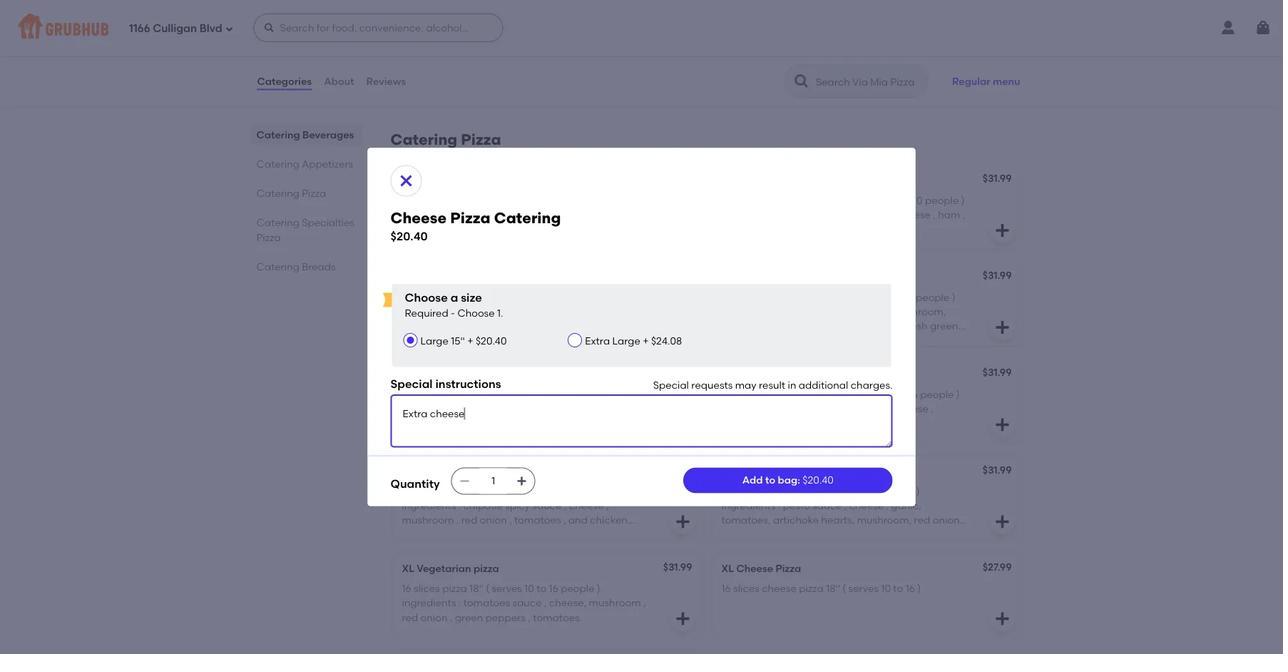 Task type: vqa. For each thing, say whether or not it's contained in the screenshot.
delivery in 30–45 min $4.49 delivery
no



Task type: locate. For each thing, give the bounding box(es) containing it.
slices down pesto
[[733, 485, 759, 497]]

ranch down bacon ranch sticks
[[769, 66, 797, 78]]

1 horizontal spatial catering pizza
[[390, 131, 501, 149]]

combination
[[442, 291, 504, 303]]

10 inside 16 slices pizza 18'' ( serves 10 to 16 people ) ingredients : pesto sauce , cheese . garlic, tomatoes, artichoke hearts, mushroom, red onion and chicken
[[844, 485, 854, 497]]

0 vertical spatial catering pizza
[[390, 131, 501, 149]]

0 vertical spatial with
[[881, 320, 902, 332]]

slices down chipotle on the left of the page
[[414, 485, 440, 497]]

2 horizontal spatial mushroom
[[721, 417, 773, 429]]

cheese inside 16 slices pizza 18'' ( serves 10 to 16 people ) ingredients : pesto sauce , cheese . garlic, tomatoes, artichoke hearts, mushroom, red onion and chicken
[[849, 500, 884, 512]]

and inside 16 slices spicy chicken 18'' ( serves 10 to 16 people ) ingredients : chipotle spicy sauce , cheese , mushroom , red onion , tomatoes , and chicken marinated with chipotle sauce .
[[568, 514, 588, 526]]

: inside 16 slices hawaiian pizza  18" ( serves 6 to 10 people ) ingredients : tomatoes sauce , extra cheese , ham , pineapple .
[[778, 208, 781, 220]]

$31.99 for 16 slices spicy chicken 18'' ( serves 10 to 16 people ) ingredients : chipotle spicy sauce , cheese , mushroom , red onion , tomatoes , and chicken marinated with chipotle sauce .
[[663, 463, 692, 476]]

1 horizontal spatial 6
[[883, 291, 889, 303]]

with inside 16 slices spicy chicken 18'' ( serves 10 to 16 people ) ingredients : chipotle spicy sauce , cheese , mushroom , red onion , tomatoes , and chicken marinated with chipotle sauce .
[[456, 529, 476, 541]]

to inside 16 slices spicy chicken 18'' ( serves 10 to 16 people ) ingredients : chipotle spicy sauce , cheese , mushroom , red onion , tomatoes , and chicken marinated with chipotle sauce .
[[577, 485, 587, 497]]

slices inside 16 slices pizza 18'' ( serves 10 to 16 people ) ingredients : pesto sauce , cheese . garlic, tomatoes, artichoke hearts, mushroom, red onion and chicken
[[733, 485, 759, 497]]

$31.99
[[983, 172, 1012, 184], [983, 269, 1012, 281], [663, 366, 692, 379], [983, 366, 1012, 379], [663, 463, 692, 476], [983, 463, 1012, 476], [663, 561, 692, 573]]

0 horizontal spatial extra
[[554, 388, 579, 400]]

ingredients down may
[[721, 403, 776, 415]]

. up garlic
[[751, 334, 753, 347]]

pizza down xl vegetarian pizza
[[442, 582, 467, 594]]

chicken
[[856, 368, 894, 380], [762, 388, 799, 400], [850, 417, 888, 429], [458, 465, 497, 477], [470, 485, 507, 497], [590, 514, 628, 526], [743, 529, 781, 541]]

16 inside 16 slices italiana pizza 18'' ( serves 6 to 10 people ) ingredients : garlic sauce , cheese , mushroom, tomatoes ,sausage , and topped with fresh green onion .
[[721, 291, 731, 303]]

0 vertical spatial chipotle
[[463, 500, 503, 512]]

1 horizontal spatial spicy
[[505, 500, 530, 512]]

extra inside 16 slices double pepperoni with extra cheese 18'' ( serves 10 to 16 people )
[[554, 388, 579, 400]]

: up the mushroom,green
[[501, 305, 503, 318]]

0 vertical spatial green
[[930, 320, 958, 332]]

mushroom, inside 16 slices italiana pizza 18'' ( serves 6 to 10 people ) ingredients : garlic sauce , cheese , mushroom, tomatoes ,sausage , and topped with fresh green onion .
[[892, 305, 946, 318]]

0 vertical spatial peppers
[[533, 320, 573, 332]]

categories
[[257, 75, 312, 87]]

slices down vegetarian
[[414, 582, 440, 594]]

red
[[781, 417, 797, 429], [461, 514, 477, 526], [914, 514, 930, 526], [402, 611, 418, 623]]

0 vertical spatial pepperoni
[[402, 46, 452, 58]]

2 vertical spatial with
[[456, 529, 476, 541]]

( inside 16 slices pizza 18'' ( serves 10 to 16 people ) ingredients : tomatoes sauce , cheese, mushroom , red onion , green peppers , tomatoes.
[[486, 582, 489, 594]]

catering pizza up cheese pizza catering
[[390, 131, 501, 149]]

pizza up 16 slices cheese pizza 18'' ( serves 10 to 16 )
[[776, 562, 801, 574]]

: left pesto
[[778, 500, 781, 512]]

xl pesto chicken
[[721, 465, 811, 477]]

slices down xl cheese pizza on the right bottom of the page
[[733, 582, 759, 594]]

pizza down catering appetizers tab
[[302, 187, 326, 199]]

ingredients down italiana
[[721, 305, 776, 318]]

special left the requests
[[653, 379, 689, 391]]

: down 'hawaiian'
[[778, 208, 781, 220]]

slices for 16 slices spicy chicken 18'' ( serves 10 to 16 people ) ingredients : chipotle spicy sauce , cheese , mushroom , red onion , tomatoes , and chicken marinated with chipotle sauce .
[[414, 485, 440, 497]]

xl left may
[[721, 368, 734, 380]]

18"
[[837, 194, 851, 206]]

$20.40 for pizza
[[390, 229, 428, 243]]

size
[[461, 291, 482, 305]]

0 horizontal spatial mushroom
[[402, 514, 454, 526]]

xl pepperoni blast
[[402, 368, 494, 380]]

slices for 16 slices pizza 18'' ( serves 10 to 16 people ) ingredients : pesto sauce , cheese . garlic, tomatoes, artichoke hearts, mushroom, red onion and chicken
[[733, 485, 759, 497]]

large down the olives
[[612, 335, 640, 347]]

special down "sausage"
[[390, 376, 433, 390]]

garlic up ,sausage
[[783, 305, 810, 318]]

catering specialties pizza tab
[[256, 215, 356, 245]]

ingredients down the 'quantity'
[[402, 500, 456, 512]]

garlic
[[783, 305, 810, 318], [783, 403, 810, 415]]

. left garlic,
[[886, 500, 889, 512]]

red down in
[[781, 417, 797, 429]]

) inside 16 slices pizza 18'' ( serves 10 to 16 people ) ingredients : tomatoes sauce , cheese, mushroom , red onion , green peppers , tomatoes.
[[597, 582, 600, 594]]

mushroom inside 16 slices pizza 18'' ( serves 10 to 16 people ) ingredients : tomatoes sauce , cheese, mushroom , red onion , green peppers , tomatoes.
[[589, 597, 641, 609]]

garlic for italiana
[[783, 305, 810, 318]]

16 slices pizza 18'' ( serves 10 to 16 people ) ingredients : tomatoes sauce , cheese, mushroom , red onion , green peppers , tomatoes.
[[402, 582, 646, 623]]

peppers left black
[[533, 320, 573, 332]]

artichoke
[[773, 514, 819, 526]]

add
[[742, 474, 763, 486]]

cheese inside 16 slices spicy chicken 18'' ( serves 10 to 16 people ) ingredients : chipotle spicy sauce , cheese , mushroom , red onion , tomatoes , and chicken marinated with chipotle sauce .
[[569, 500, 604, 512]]

pizza up cheese pizza catering
[[461, 131, 501, 149]]

onion inside 16 slices spicy chicken 18'' ( serves 10 to 16 people ) ingredients : chipotle spicy sauce , cheese , mushroom , red onion , tomatoes , and chicken marinated with chipotle sauce .
[[480, 514, 507, 526]]

peppers
[[533, 320, 573, 332], [485, 611, 526, 623]]

pepperoni up reviews
[[402, 46, 452, 58]]

svg image
[[264, 22, 275, 34], [225, 25, 234, 33], [994, 74, 1011, 91], [398, 172, 415, 189], [994, 416, 1011, 433], [459, 475, 471, 487], [516, 475, 528, 487], [674, 513, 691, 530], [994, 513, 1011, 530], [674, 610, 691, 627]]

cheese
[[896, 208, 931, 220], [849, 305, 884, 318], [581, 388, 616, 400], [894, 403, 929, 415], [569, 500, 604, 512], [849, 500, 884, 512], [762, 582, 797, 594]]

2 vertical spatial mushroom
[[589, 597, 641, 609]]

16 slices pizza 18'' ( serves 10 to 16 people ) ingredients : pesto sauce , cheese . garlic, tomatoes, artichoke hearts, mushroom, red onion and chicken
[[721, 485, 960, 541]]

choose down size
[[457, 307, 495, 319]]

1 + from the left
[[467, 335, 473, 347]]

slices left italiana
[[733, 291, 759, 303]]

0 horizontal spatial with
[[456, 529, 476, 541]]

with inside 16 slices double pepperoni with extra cheese 18'' ( serves 10 to 16 people )
[[531, 388, 551, 400]]

1 horizontal spatial peppers
[[533, 320, 573, 332]]

. inside 16 slices spicy chicken 18'' ( serves 10 to 16 people ) ingredients : chipotle spicy sauce , cheese , mushroom , red onion , tomatoes , and chicken marinated with chipotle sauce .
[[552, 529, 554, 541]]

: down special requests may result in additional charges. on the right bottom
[[778, 403, 781, 415]]

16 slices double pepperoni with extra cheese 18'' ( serves 10 to 16 people )
[[402, 388, 638, 415]]

1 vertical spatial green
[[455, 611, 483, 623]]

search icon image
[[793, 73, 810, 90]]

ingredients up tomatoes,
[[721, 500, 776, 512]]

ingredients down vegetarian
[[402, 597, 456, 609]]

$20.40 for 15"
[[476, 335, 507, 347]]

0 horizontal spatial choose
[[405, 291, 448, 305]]

$27.99
[[983, 561, 1012, 573]]

cheese for cheese pizza catering
[[402, 174, 439, 186]]

tomatoes
[[783, 208, 830, 220], [505, 305, 552, 318], [721, 320, 768, 332], [514, 514, 561, 526], [463, 597, 510, 609]]

16 slices cheese pizza 18'' ( serves 10 to 16 )
[[721, 582, 921, 594]]

mushroom up marinated
[[402, 514, 454, 526]]

0 horizontal spatial +
[[467, 335, 473, 347]]

0 horizontal spatial green
[[455, 611, 483, 623]]

hearts,
[[821, 514, 855, 526]]

pizza inside 16 slices combination pizza 18'' serves ( 6 to 10 people ) ingredients : tomatoes sauce , salami linguica , mushroom,green peppers black olives and sausage .
[[507, 291, 531, 303]]

tomatoes inside 16 slices combination pizza 18'' serves ( 6 to 10 people ) ingredients : tomatoes sauce , salami linguica , mushroom,green peppers black olives and sausage .
[[505, 305, 552, 318]]

1 horizontal spatial with
[[531, 388, 551, 400]]

1 garlic from the top
[[783, 305, 810, 318]]

peppers inside 16 slices pizza 18'' ( serves 10 to 16 people ) ingredients : tomatoes sauce , cheese, mushroom , red onion , green peppers , tomatoes.
[[485, 611, 526, 623]]

with left fresh
[[881, 320, 902, 332]]

peppers left tomatoes.
[[485, 611, 526, 623]]

,
[[864, 208, 866, 220], [933, 208, 936, 220], [963, 208, 965, 220], [586, 305, 589, 318], [845, 305, 847, 318], [887, 305, 889, 318], [443, 320, 445, 332], [817, 320, 819, 332], [845, 403, 847, 415], [931, 403, 933, 415], [776, 417, 778, 429], [564, 500, 567, 512], [606, 500, 609, 512], [844, 500, 847, 512], [456, 514, 459, 526], [509, 514, 512, 526], [563, 514, 566, 526], [544, 597, 547, 609], [643, 597, 646, 609], [450, 611, 452, 623], [528, 611, 531, 623]]

: inside 16 slices combination pizza 18'' serves ( 6 to 10 people ) ingredients : tomatoes sauce , salami linguica , mushroom,green peppers black olives and sausage .
[[501, 305, 503, 318]]

topped
[[843, 320, 879, 332]]

xl down tomatoes,
[[721, 562, 734, 574]]

32 bacon ranch sticks ( serves 20 to 24 people )
[[721, 66, 947, 78]]

ranch up bacon
[[755, 46, 784, 58]]

0 vertical spatial mushroom
[[721, 417, 773, 429]]

: down xl vegetarian pizza
[[459, 597, 461, 609]]

0 vertical spatial chicken
[[769, 368, 809, 380]]

garlic inside 16 slices italiana pizza 18'' ( serves 6 to 10 people ) ingredients : garlic sauce , cheese , mushroom, tomatoes ,sausage , and topped with fresh green onion .
[[783, 305, 810, 318]]

: for italiana
[[778, 305, 781, 318]]

result
[[759, 379, 785, 391]]

slices for 16 slices italiana pizza 18'' ( serves 6 to 10 people ) ingredients : garlic sauce , cheese , mushroom, tomatoes ,sausage , and topped with fresh green onion .
[[733, 291, 759, 303]]

18'' inside '16 slices chicken pizza 18'' ( serves 10 to 16 people ) ingredients : garlic sauce , cilantro . cheese , mushroom , red onion and chicken .'
[[829, 388, 843, 400]]

pizza down cheese pizza catering
[[450, 209, 490, 227]]

16 slices hawaiian pizza  18" ( serves 6 to 10 people ) ingredients : tomatoes sauce , extra cheese , ham , pineapple .
[[721, 194, 965, 235]]

slices for 16 slices hawaiian pizza  18" ( serves 6 to 10 people ) ingredients : tomatoes sauce , extra cheese , ham , pineapple .
[[733, 194, 759, 206]]

mushroom
[[721, 417, 773, 429], [402, 514, 454, 526], [589, 597, 641, 609]]

(
[[829, 66, 832, 78], [854, 194, 857, 206], [583, 291, 586, 303], [844, 291, 848, 303], [811, 368, 815, 380], [634, 388, 638, 400], [845, 388, 849, 400], [526, 485, 530, 497], [805, 485, 809, 497], [486, 582, 489, 594], [842, 582, 846, 594]]

18'' inside 16 slices double pepperoni with extra cheese 18'' ( serves 10 to 16 people )
[[618, 388, 632, 400]]

pizza
[[810, 194, 835, 206], [507, 291, 531, 303], [802, 388, 826, 400], [762, 485, 787, 497], [474, 562, 499, 574], [442, 582, 467, 594], [799, 582, 824, 594]]

1 vertical spatial choose
[[457, 307, 495, 319]]

slices inside '16 slices chicken pizza 18'' ( serves 10 to 16 people ) ingredients : garlic sauce , cilantro . cheese , mushroom , red onion and chicken .'
[[733, 388, 759, 400]]

1 vertical spatial chicken
[[771, 465, 811, 477]]

1 vertical spatial extra
[[554, 388, 579, 400]]

slices inside 16 slices italiana pizza 18'' ( serves 6 to 10 people ) ingredients : garlic sauce , cheese , mushroom, tomatoes ,sausage , and topped with fresh green onion .
[[733, 291, 759, 303]]

cheese inside 16 slices hawaiian pizza  18" ( serves 6 to 10 people ) ingredients : tomatoes sauce , extra cheese , ham , pineapple .
[[896, 208, 931, 220]]

10 inside 16 slices hawaiian pizza  18" ( serves 6 to 10 people ) ingredients : tomatoes sauce , extra cheese , ham , pineapple .
[[913, 194, 923, 206]]

cilantro
[[849, 403, 887, 415]]

6 for cheese
[[883, 291, 889, 303]]

serves inside 16 slices spicy chicken 18'' ( serves 10 to 16 people ) ingredients : chipotle spicy sauce , cheese , mushroom , red onion , tomatoes , and chicken marinated with chipotle sauce .
[[532, 485, 562, 497]]

6 inside 16 slices hawaiian pizza  18" ( serves 6 to 10 people ) ingredients : tomatoes sauce , extra cheese , ham , pineapple .
[[892, 194, 898, 206]]

tomatoes inside 16 slices spicy chicken 18'' ( serves 10 to 16 people ) ingredients : chipotle spicy sauce , cheese , mushroom , red onion , tomatoes , and chicken marinated with chipotle sauce .
[[514, 514, 561, 526]]

mushroom inside 16 slices spicy chicken 18'' ( serves 10 to 16 people ) ingredients : chipotle spicy sauce , cheese , mushroom , red onion , tomatoes , and chicken marinated with chipotle sauce .
[[402, 514, 454, 526]]

6 for salami
[[589, 291, 595, 303]]

10 inside 16 slices combination pizza 18'' serves ( 6 to 10 people ) ingredients : tomatoes sauce , salami linguica , mushroom,green peppers black olives and sausage .
[[609, 291, 619, 303]]

catering inside button
[[469, 174, 513, 186]]

extra right pepperoni at bottom
[[554, 388, 579, 400]]

to inside 16 slices double pepperoni with extra cheese 18'' ( serves 10 to 16 people )
[[447, 403, 457, 415]]

+ left $24.08
[[643, 335, 649, 347]]

$20.40
[[390, 229, 428, 243], [476, 335, 507, 347], [803, 474, 834, 486]]

1 vertical spatial mushroom
[[402, 514, 454, 526]]

chicken
[[769, 368, 809, 380], [771, 465, 811, 477]]

$20.40 for to
[[803, 474, 834, 486]]

spicy down xl chipotle chicken
[[442, 485, 467, 497]]

Input item quantity number field
[[478, 468, 509, 494]]

: for chicken
[[778, 403, 781, 415]]

catering pizza tab
[[256, 185, 356, 200]]

ingredients down size
[[444, 305, 498, 318]]

pizza right vegetarian
[[474, 562, 499, 574]]

. right cilantro at the right of page
[[889, 403, 891, 415]]

6 inside 16 slices combination pizza 18'' serves ( 6 to 10 people ) ingredients : tomatoes sauce , salami linguica , mushroom,green peppers black olives and sausage .
[[589, 291, 595, 303]]

pizza right italiana
[[801, 291, 826, 303]]

: inside '16 slices chicken pizza 18'' ( serves 10 to 16 people ) ingredients : garlic sauce , cilantro . cheese , mushroom , red onion and chicken .'
[[778, 403, 781, 415]]

1 vertical spatial garlic
[[783, 403, 810, 415]]

chipotle
[[463, 500, 503, 512], [478, 529, 518, 541]]

1 horizontal spatial $20.40
[[476, 335, 507, 347]]

ingredients inside 16 slices combination pizza 18'' serves ( 6 to 10 people ) ingredients : tomatoes sauce , salami linguica , mushroom,green peppers black olives and sausage .
[[444, 305, 498, 318]]

10 inside 16 slices pizza 18'' ( serves 10 to 16 people ) ingredients : tomatoes sauce , cheese, mushroom , red onion , green peppers , tomatoes.
[[524, 582, 534, 594]]

xl left vegetarian
[[402, 562, 414, 574]]

hawaiian
[[762, 194, 808, 206]]

choose a size required - choose 1.
[[405, 291, 503, 319]]

svg image inside main navigation 'navigation'
[[1255, 19, 1272, 36]]

2 + from the left
[[643, 335, 649, 347]]

svg image
[[1255, 19, 1272, 36], [994, 222, 1011, 239], [994, 319, 1011, 336], [994, 610, 1011, 627]]

mushroom, inside 16 slices pizza 18'' ( serves 10 to 16 people ) ingredients : pesto sauce , cheese . garlic, tomatoes, artichoke hearts, mushroom, red onion and chicken
[[857, 514, 912, 526]]

people
[[907, 66, 941, 78], [925, 194, 959, 206], [916, 291, 950, 303], [402, 305, 436, 318], [920, 388, 954, 400], [471, 403, 505, 415], [601, 485, 635, 497], [880, 485, 914, 497], [561, 582, 594, 594]]

xl left pesto
[[721, 465, 734, 477]]

( right the input item quantity number field
[[526, 485, 530, 497]]

xl
[[402, 368, 414, 380], [721, 368, 734, 380], [721, 465, 734, 477], [402, 562, 414, 574], [721, 562, 734, 574]]

ingredients
[[721, 208, 776, 220], [444, 305, 498, 318], [721, 305, 776, 318], [721, 403, 776, 415], [402, 500, 456, 512], [721, 500, 776, 512], [402, 597, 456, 609]]

mushroom down may
[[721, 417, 773, 429]]

to inside 16 slices combination pizza 18'' serves ( 6 to 10 people ) ingredients : tomatoes sauce , salami linguica , mushroom,green peppers black olives and sausage .
[[597, 291, 607, 303]]

0 vertical spatial choose
[[405, 291, 448, 305]]

mushroom, down garlic,
[[857, 514, 912, 526]]

slices
[[733, 194, 759, 206], [414, 291, 440, 303], [733, 291, 759, 303], [414, 388, 440, 400], [733, 388, 759, 400], [414, 485, 440, 497], [733, 485, 759, 497], [414, 582, 440, 594], [733, 582, 759, 594]]

mushroom, up fresh
[[892, 305, 946, 318]]

green down xl vegetarian pizza
[[455, 611, 483, 623]]

cheese pizza catering button
[[393, 164, 701, 249]]

catering appetizers
[[256, 158, 353, 170]]

1 horizontal spatial extra
[[869, 208, 894, 220]]

. left 15"
[[445, 334, 448, 347]]

ingredients inside 16 slices hawaiian pizza  18" ( serves 6 to 10 people ) ingredients : tomatoes sauce , extra cheese , ham , pineapple .
[[721, 208, 776, 220]]

garlic inside '16 slices chicken pizza 18'' ( serves 10 to 16 people ) ingredients : garlic sauce , cilantro . cheese , mushroom , red onion and chicken .'
[[783, 403, 810, 415]]

10
[[913, 194, 923, 206], [609, 291, 619, 303], [904, 291, 913, 303], [884, 388, 894, 400], [435, 403, 444, 415], [565, 485, 574, 497], [844, 485, 854, 497], [524, 582, 534, 594], [881, 582, 891, 594]]

2 horizontal spatial with
[[881, 320, 902, 332]]

1 large from the left
[[420, 335, 449, 347]]

extra
[[869, 208, 894, 220], [554, 388, 579, 400]]

chicken left via
[[769, 368, 809, 380]]

with right pepperoni at bottom
[[531, 388, 551, 400]]

slices inside 16 slices pizza 18'' ( serves 10 to 16 people ) ingredients : tomatoes sauce , cheese, mushroom , red onion , green peppers , tomatoes.
[[414, 582, 440, 594]]

garlic down in
[[783, 403, 810, 415]]

0 horizontal spatial catering pizza
[[256, 187, 326, 199]]

slices up pineapple
[[733, 194, 759, 206]]

with up xl vegetarian pizza
[[456, 529, 476, 541]]

1 horizontal spatial large
[[612, 335, 640, 347]]

xl down "sausage"
[[402, 368, 414, 380]]

1 vertical spatial mushroom,
[[857, 514, 912, 526]]

and
[[634, 320, 653, 332], [822, 320, 841, 332], [829, 417, 848, 429], [568, 514, 588, 526], [721, 529, 741, 541]]

spicy down the input item quantity number field
[[505, 500, 530, 512]]

ingredients up pineapple
[[721, 208, 776, 220]]

1 horizontal spatial choose
[[457, 307, 495, 319]]

. right pineapple
[[773, 223, 775, 235]]

pineapple
[[721, 223, 771, 235]]

: for spicy
[[459, 500, 461, 512]]

sticks
[[455, 46, 483, 58], [786, 46, 814, 58], [800, 66, 826, 78]]

0 vertical spatial garlic
[[783, 305, 810, 318]]

slices for 16 slices pizza 18'' ( serves 10 to 16 people ) ingredients : tomatoes sauce , cheese, mushroom , red onion , green peppers , tomatoes.
[[414, 582, 440, 594]]

pepperoni up double
[[417, 368, 467, 380]]

1 vertical spatial catering pizza
[[256, 187, 326, 199]]

1 horizontal spatial +
[[643, 335, 649, 347]]

large down linguica
[[420, 335, 449, 347]]

( right 18"
[[854, 194, 857, 206]]

special for special instructions
[[390, 376, 433, 390]]

to inside '16 slices chicken pizza 18'' ( serves 10 to 16 people ) ingredients : garlic sauce , cilantro . cheese , mushroom , red onion and chicken .'
[[896, 388, 906, 400]]

: down xl chipotle chicken
[[459, 500, 461, 512]]

$31.99 for 16 slices italiana pizza 18'' ( serves 6 to 10 people ) ingredients : garlic sauce , cheese , mushroom, tomatoes ,sausage , and topped with fresh green onion .
[[983, 269, 1012, 281]]

red down vegetarian
[[402, 611, 418, 623]]

0 horizontal spatial special
[[390, 376, 433, 390]]

6 for extra
[[892, 194, 898, 206]]

about
[[324, 75, 354, 87]]

pepperoni
[[479, 388, 529, 400]]

1 vertical spatial $20.40
[[476, 335, 507, 347]]

24
[[894, 66, 905, 78]]

pizza inside 16 slices pizza 18'' ( serves 10 to 16 people ) ingredients : pesto sauce , cheese . garlic, tomatoes, artichoke hearts, mushroom, red onion and chicken
[[762, 485, 787, 497]]

1 vertical spatial ranch
[[769, 66, 797, 78]]

red up xl vegetarian pizza
[[461, 514, 477, 526]]

$31.99 for 16 slices chicken pizza 18'' ( serves 10 to 16 people ) ingredients : garlic sauce , cilantro . cheese , mushroom , red onion and chicken .
[[983, 366, 1012, 379]]

chicken up pesto
[[771, 465, 811, 477]]

pizza up catering breads
[[256, 231, 281, 243]]

( down the mia
[[845, 388, 849, 400]]

2 horizontal spatial $20.40
[[803, 474, 834, 486]]

16 inside 16 slices hawaiian pizza  18" ( serves 6 to 10 people ) ingredients : tomatoes sauce , extra cheese , ham , pineapple .
[[721, 194, 731, 206]]

( up topped
[[844, 291, 848, 303]]

: for combination
[[501, 305, 503, 318]]

0 horizontal spatial peppers
[[485, 611, 526, 623]]

: down italiana
[[778, 305, 781, 318]]

red inside '16 slices chicken pizza 18'' ( serves 10 to 16 people ) ingredients : garlic sauce , cilantro . cheese , mushroom , red onion and chicken .'
[[781, 417, 797, 429]]

slices inside 16 slices double pepperoni with extra cheese 18'' ( serves 10 to 16 people )
[[414, 388, 440, 400]]

16 slices italiana pizza 18'' ( serves 6 to 10 people ) ingredients : garlic sauce , cheese , mushroom, tomatoes ,sausage , and topped with fresh green onion .
[[721, 291, 958, 347]]

slices down garlic
[[733, 388, 759, 400]]

red down garlic,
[[914, 514, 930, 526]]

green
[[930, 320, 958, 332], [455, 611, 483, 623]]

chipotle
[[414, 465, 456, 477]]

sauce inside 16 slices pizza 18'' ( serves 10 to 16 people ) ingredients : pesto sauce , cheese . garlic, tomatoes, artichoke hearts, mushroom, red onion and chicken
[[812, 500, 842, 512]]

( up pesto
[[805, 485, 809, 497]]

mushroom inside '16 slices chicken pizza 18'' ( serves 10 to 16 people ) ingredients : garlic sauce , cilantro . cheese , mushroom , red onion and chicken .'
[[721, 417, 773, 429]]

0 horizontal spatial $20.40
[[390, 229, 428, 243]]

0 vertical spatial extra
[[869, 208, 894, 220]]

catering inside cheese pizza catering $20.40
[[494, 209, 561, 227]]

0 vertical spatial cheese
[[402, 174, 439, 186]]

ingredients inside 16 slices pizza 18'' ( serves 10 to 16 people ) ingredients : pesto sauce , cheese . garlic, tomatoes, artichoke hearts, mushroom, red onion and chicken
[[721, 500, 776, 512]]

green right fresh
[[930, 320, 958, 332]]

2 vertical spatial $20.40
[[803, 474, 834, 486]]

0 vertical spatial mushroom,
[[892, 305, 946, 318]]

marinated
[[402, 529, 453, 541]]

( down "extra large + $24.08"
[[634, 388, 638, 400]]

serves
[[835, 66, 865, 78], [860, 194, 890, 206], [550, 291, 580, 303], [850, 291, 881, 303], [851, 388, 882, 400], [402, 403, 432, 415], [532, 485, 562, 497], [811, 485, 842, 497], [492, 582, 522, 594], [848, 582, 879, 594]]

people inside 16 slices pizza 18'' ( serves 10 to 16 people ) ingredients : tomatoes sauce , cheese, mushroom , red onion , green peppers , tomatoes.
[[561, 582, 594, 594]]

1 horizontal spatial green
[[930, 320, 958, 332]]

. up cheese, on the bottom
[[552, 529, 554, 541]]

to
[[881, 66, 891, 78], [901, 194, 911, 206], [597, 291, 607, 303], [891, 291, 901, 303], [896, 388, 906, 400], [447, 403, 457, 415], [765, 474, 775, 486], [577, 485, 587, 497], [856, 485, 866, 497], [537, 582, 547, 594], [893, 582, 903, 594]]

catering pizza down the 'catering appetizers'
[[256, 187, 326, 199]]

slices up required
[[414, 291, 440, 303]]

: inside 16 slices italiana pizza 18'' ( serves 6 to 10 people ) ingredients : garlic sauce , cheese , mushroom, tomatoes ,sausage , and topped with fresh green onion .
[[778, 305, 781, 318]]

1 vertical spatial with
[[531, 388, 551, 400]]

catering beverages tab
[[256, 127, 356, 142]]

2 horizontal spatial 6
[[892, 194, 898, 206]]

18''
[[534, 291, 548, 303], [828, 291, 842, 303], [618, 388, 632, 400], [829, 388, 843, 400], [510, 485, 524, 497], [789, 485, 803, 497], [469, 582, 483, 594], [826, 582, 840, 594]]

mushroom right cheese, on the bottom
[[589, 597, 641, 609]]

additional
[[799, 379, 848, 391]]

slices for 16 slices cheese pizza 18'' ( serves 10 to 16 )
[[733, 582, 759, 594]]

pizza
[[461, 131, 501, 149], [441, 174, 467, 186], [302, 187, 326, 199], [450, 209, 490, 227], [256, 231, 281, 243], [801, 291, 826, 303], [776, 562, 801, 574]]

slices inside 16 slices combination pizza 18'' serves ( 6 to 10 people ) ingredients : tomatoes sauce , salami linguica , mushroom,green peppers black olives and sausage .
[[414, 291, 440, 303]]

large
[[420, 335, 449, 347], [612, 335, 640, 347]]

2 garlic from the top
[[783, 403, 810, 415]]

fresh
[[904, 320, 928, 332]]

catering beverages
[[256, 128, 354, 141]]

tomatoes inside 16 slices pizza 18'' ( serves 10 to 16 people ) ingredients : tomatoes sauce , cheese, mushroom , red onion , green peppers , tomatoes.
[[463, 597, 510, 609]]

( down xl vegetarian pizza
[[486, 582, 489, 594]]

0 horizontal spatial spicy
[[442, 485, 467, 497]]

vegetarian
[[417, 562, 471, 574]]

spicy
[[442, 485, 467, 497], [505, 500, 530, 512]]

1 horizontal spatial special
[[653, 379, 689, 391]]

6
[[892, 194, 898, 206], [589, 291, 595, 303], [883, 291, 889, 303]]

pizza down the xl garlic chicken ( via mia chicken )
[[802, 388, 826, 400]]

slices inside 16 slices spicy chicken 18'' ( serves 10 to 16 people ) ingredients : chipotle spicy sauce , cheese , mushroom , red onion , tomatoes , and chicken marinated with chipotle sauce .
[[414, 485, 440, 497]]

cheese inside button
[[402, 174, 439, 186]]

( up black
[[583, 291, 586, 303]]

pizza left 18"
[[810, 194, 835, 206]]

: inside 16 slices pizza 18'' ( serves 10 to 16 people ) ingredients : pesto sauce , cheese . garlic, tomatoes, artichoke hearts, mushroom, red onion and chicken
[[778, 500, 781, 512]]

$24.08
[[651, 335, 682, 347]]

pizza up cheese pizza catering $20.40
[[441, 174, 467, 186]]

extra left ham
[[869, 208, 894, 220]]

red inside 16 slices spicy chicken 18'' ( serves 10 to 16 people ) ingredients : chipotle spicy sauce , cheese , mushroom , red onion , tomatoes , and chicken marinated with chipotle sauce .
[[461, 514, 477, 526]]

pizza down xl pesto chicken
[[762, 485, 787, 497]]

1 horizontal spatial mushroom
[[589, 597, 641, 609]]

1 vertical spatial cheese
[[390, 209, 447, 227]]

choose up required
[[405, 291, 448, 305]]

)
[[944, 66, 947, 78], [961, 194, 965, 206], [952, 291, 955, 303], [438, 305, 442, 318], [896, 368, 900, 380], [956, 388, 960, 400], [507, 403, 511, 415], [637, 485, 641, 497], [916, 485, 920, 497], [597, 582, 600, 594], [917, 582, 921, 594]]

slices down xl pepperoni blast
[[414, 388, 440, 400]]

1 vertical spatial peppers
[[485, 611, 526, 623]]

mushroom,
[[892, 305, 946, 318], [857, 514, 912, 526]]

+ right 15"
[[467, 335, 473, 347]]

pizza up the mushroom,green
[[507, 291, 531, 303]]

svg image for 16 slices cheese pizza 18'' ( serves 10 to 16 )
[[994, 610, 1011, 627]]

20
[[867, 66, 879, 78]]

0 vertical spatial $20.40
[[390, 229, 428, 243]]

0 horizontal spatial 6
[[589, 291, 595, 303]]

cheese inside 16 slices double pepperoni with extra cheese 18'' ( serves 10 to 16 people )
[[581, 388, 616, 400]]

regular menu
[[952, 75, 1020, 87]]

( inside 16 slices spicy chicken 18'' ( serves 10 to 16 people ) ingredients : chipotle spicy sauce , cheese , mushroom , red onion , tomatoes , and chicken marinated with chipotle sauce .
[[526, 485, 530, 497]]

0 horizontal spatial large
[[420, 335, 449, 347]]

serves inside 16 slices italiana pizza 18'' ( serves 6 to 10 people ) ingredients : garlic sauce , cheese , mushroom, tomatoes ,sausage , and topped with fresh green onion .
[[850, 291, 881, 303]]



Task type: describe. For each thing, give the bounding box(es) containing it.
( right search icon
[[829, 66, 832, 78]]

red inside 16 slices pizza 18'' ( serves 10 to 16 people ) ingredients : pesto sauce , cheese . garlic, tomatoes, artichoke hearts, mushroom, red onion and chicken
[[914, 514, 930, 526]]

and inside 16 slices italiana pizza 18'' ( serves 6 to 10 people ) ingredients : garlic sauce , cheese , mushroom, tomatoes ,sausage , and topped with fresh green onion .
[[822, 320, 841, 332]]

italiana
[[762, 291, 799, 303]]

people inside '16 slices chicken pizza 18'' ( serves 10 to 16 people ) ingredients : garlic sauce , cilantro . cheese , mushroom , red onion and chicken .'
[[920, 388, 954, 400]]

,sausage
[[771, 320, 814, 332]]

and inside 16 slices combination pizza 18'' serves ( 6 to 10 people ) ingredients : tomatoes sauce , salami linguica , mushroom,green peppers black olives and sausage .
[[634, 320, 653, 332]]

categories button
[[256, 56, 313, 107]]

green inside 16 slices italiana pizza 18'' ( serves 6 to 10 people ) ingredients : garlic sauce , cheese , mushroom, tomatoes ,sausage , and topped with fresh green onion .
[[930, 320, 958, 332]]

people inside 16 slices italiana pizza 18'' ( serves 6 to 10 people ) ingredients : garlic sauce , cheese , mushroom, tomatoes ,sausage , and topped with fresh green onion .
[[916, 291, 950, 303]]

special for special requests may result in additional charges.
[[653, 379, 689, 391]]

cheese for cheese pizza catering $20.40
[[390, 209, 447, 227]]

xl garlic chicken ( via mia chicken )
[[721, 368, 900, 380]]

people inside 16 slices spicy chicken 18'' ( serves 10 to 16 people ) ingredients : chipotle spicy sauce , cheese , mushroom , red onion , tomatoes , and chicken marinated with chipotle sauce .
[[601, 485, 635, 497]]

sausage
[[402, 334, 443, 347]]

regular
[[952, 75, 990, 87]]

breads
[[302, 260, 336, 272]]

slices for 16 slices chicken pizza 18'' ( serves 10 to 16 people ) ingredients : garlic sauce , cilantro . cheese , mushroom , red onion and chicken .
[[733, 388, 759, 400]]

0 vertical spatial ranch
[[755, 46, 784, 58]]

bacon
[[721, 46, 753, 58]]

cheese pizza catering $20.40
[[390, 209, 561, 243]]

red inside 16 slices pizza 18'' ( serves 10 to 16 people ) ingredients : tomatoes sauce , cheese, mushroom , red onion , green peppers , tomatoes.
[[402, 611, 418, 623]]

catering appetizers tab
[[256, 156, 356, 171]]

16 slices chicken pizza 18'' ( serves 10 to 16 people ) ingredients : garlic sauce , cilantro . cheese , mushroom , red onion and chicken .
[[721, 388, 960, 429]]

double
[[442, 388, 476, 400]]

serves inside 16 slices pizza 18'' ( serves 10 to 16 people ) ingredients : pesto sauce , cheese . garlic, tomatoes, artichoke hearts, mushroom, red onion and chicken
[[811, 485, 842, 497]]

2 vertical spatial cheese
[[736, 562, 773, 574]]

pizza inside button
[[441, 174, 467, 186]]

sauce inside '16 slices chicken pizza 18'' ( serves 10 to 16 people ) ingredients : garlic sauce , cilantro . cheese , mushroom , red onion and chicken .'
[[813, 403, 842, 415]]

-
[[451, 307, 455, 319]]

serves inside 16 slices hawaiian pizza  18" ( serves 6 to 10 people ) ingredients : tomatoes sauce , extra cheese , ham , pineapple .
[[860, 194, 890, 206]]

) inside 16 slices spicy chicken 18'' ( serves 10 to 16 people ) ingredients : chipotle spicy sauce , cheese , mushroom , red onion , tomatoes , and chicken marinated with chipotle sauce .
[[637, 485, 641, 497]]

( inside 16 slices hawaiian pizza  18" ( serves 6 to 10 people ) ingredients : tomatoes sauce , extra cheese , ham , pineapple .
[[854, 194, 857, 206]]

main navigation navigation
[[0, 0, 1283, 56]]

+ for $24.08
[[643, 335, 649, 347]]

catering breads
[[256, 260, 336, 272]]

) inside 16 slices double pepperoni with extra cheese 18'' ( serves 10 to 16 people )
[[507, 403, 511, 415]]

sauce inside 16 slices hawaiian pizza  18" ( serves 6 to 10 people ) ingredients : tomatoes sauce , extra cheese , ham , pineapple .
[[832, 208, 861, 220]]

pepperoni sticks
[[402, 46, 483, 58]]

in
[[788, 379, 796, 391]]

charges.
[[851, 379, 893, 391]]

catering breads tab
[[256, 259, 356, 274]]

16 inside 16 slices combination pizza 18'' serves ( 6 to 10 people ) ingredients : tomatoes sauce , salami linguica , mushroom,green peppers black olives and sausage .
[[402, 291, 411, 303]]

serves inside 16 slices double pepperoni with extra cheese 18'' ( serves 10 to 16 people )
[[402, 403, 432, 415]]

pizza inside cheese pizza catering $20.40
[[450, 209, 490, 227]]

culligan
[[153, 22, 197, 35]]

blvd
[[200, 22, 222, 35]]

ingredients for combination
[[444, 305, 498, 318]]

catering inside catering specialties pizza
[[256, 216, 299, 228]]

$31.99 for 16 slices hawaiian pizza  18" ( serves 6 to 10 people ) ingredients : tomatoes sauce , extra cheese , ham , pineapple .
[[983, 172, 1012, 184]]

cheese,
[[549, 597, 586, 609]]

pizza down xl cheese pizza on the right bottom of the page
[[799, 582, 824, 594]]

18'' inside 16 slices italiana pizza 18'' ( serves 6 to 10 people ) ingredients : garlic sauce , cheese , mushroom, tomatoes ,sausage , and topped with fresh green onion .
[[828, 291, 842, 303]]

people inside 16 slices combination pizza 18'' serves ( 6 to 10 people ) ingredients : tomatoes sauce , salami linguica , mushroom,green peppers black olives and sausage .
[[402, 305, 436, 318]]

0 vertical spatial spicy
[[442, 485, 467, 497]]

pesto
[[783, 500, 810, 512]]

tomatoes.
[[533, 611, 582, 623]]

( inside '16 slices chicken pizza 18'' ( serves 10 to 16 people ) ingredients : garlic sauce , cilantro . cheese , mushroom , red onion and chicken .'
[[845, 388, 849, 400]]

tomatoes inside 16 slices hawaiian pizza  18" ( serves 6 to 10 people ) ingredients : tomatoes sauce , extra cheese , ham , pineapple .
[[783, 208, 830, 220]]

( down 'hearts,'
[[842, 582, 846, 594]]

bacon
[[735, 66, 767, 78]]

ingredients inside 16 slices pizza 18'' ( serves 10 to 16 people ) ingredients : tomatoes sauce , cheese, mushroom , red onion , green peppers , tomatoes.
[[402, 597, 456, 609]]

. inside 16 slices italiana pizza 18'' ( serves 6 to 10 people ) ingredients : garlic sauce , cheese , mushroom, tomatoes ,sausage , and topped with fresh green onion .
[[751, 334, 753, 347]]

pizza inside 16 slices pizza 18'' ( serves 10 to 16 people ) ingredients : tomatoes sauce , cheese, mushroom , red onion , green peppers , tomatoes.
[[442, 582, 467, 594]]

appetizers
[[302, 158, 353, 170]]

extra large + $24.08
[[585, 335, 682, 347]]

10 inside 16 slices spicy chicken 18'' ( serves 10 to 16 people ) ingredients : chipotle spicy sauce , cheese , mushroom , red onion , tomatoes , and chicken marinated with chipotle sauce .
[[565, 485, 574, 497]]

$39.99
[[662, 45, 692, 57]]

pizza inside 16 slices hawaiian pizza  18" ( serves 6 to 10 people ) ingredients : tomatoes sauce , extra cheese , ham , pineapple .
[[810, 194, 835, 206]]

xl for xl garlic chicken ( via mia chicken )
[[721, 368, 734, 380]]

mia
[[835, 368, 853, 380]]

menu
[[993, 75, 1020, 87]]

1 vertical spatial spicy
[[505, 500, 530, 512]]

reviews button
[[366, 56, 407, 107]]

slices for 16 slices combination pizza 18'' serves ( 6 to 10 people ) ingredients : tomatoes sauce , salami linguica , mushroom,green peppers black olives and sausage .
[[414, 291, 440, 303]]

( inside 16 slices double pepperoni with extra cheese 18'' ( serves 10 to 16 people )
[[634, 388, 638, 400]]

16 slices combination pizza 18'' serves ( 6 to 10 people ) ingredients : tomatoes sauce , salami linguica , mushroom,green peppers black olives and sausage .
[[402, 291, 653, 347]]

regular menu button
[[946, 66, 1027, 97]]

large 15" + $20.40
[[420, 335, 507, 347]]

garlic,
[[891, 500, 921, 512]]

18'' inside 16 slices spicy chicken 18'' ( serves 10 to 16 people ) ingredients : chipotle spicy sauce , cheese , mushroom , red onion , tomatoes , and chicken marinated with chipotle sauce .
[[510, 485, 524, 497]]

1 vertical spatial chipotle
[[478, 529, 518, 541]]

extra inside 16 slices hawaiian pizza  18" ( serves 6 to 10 people ) ingredients : tomatoes sauce , extra cheese , ham , pineapple .
[[869, 208, 894, 220]]

$31.99 for 16 slices pizza 18'' ( serves 10 to 16 people ) ingredients : tomatoes sauce , cheese, mushroom , red onion , green peppers , tomatoes.
[[663, 561, 692, 573]]

xl for xl pepperoni blast
[[402, 368, 414, 380]]

chicken for chicken
[[769, 368, 809, 380]]

onion inside 16 slices pizza 18'' ( serves 10 to 16 people ) ingredients : tomatoes sauce , cheese, mushroom , red onion , green peppers , tomatoes.
[[420, 611, 448, 623]]

chicken inside 16 slices pizza 18'' ( serves 10 to 16 people ) ingredients : pesto sauce , cheese . garlic, tomatoes, artichoke hearts, mushroom, red onion and chicken
[[743, 529, 781, 541]]

bag:
[[778, 474, 800, 486]]

( inside 16 slices combination pizza 18'' serves ( 6 to 10 people ) ingredients : tomatoes sauce , salami linguica , mushroom,green peppers black olives and sausage .
[[583, 291, 586, 303]]

ingredients for hawaiian
[[721, 208, 776, 220]]

, inside 16 slices pizza 18'' ( serves 10 to 16 people ) ingredients : pesto sauce , cheese . garlic, tomatoes, artichoke hearts, mushroom, red onion and chicken
[[844, 500, 847, 512]]

16 slices combination pizza 18'' serves ( 6 to 10 people ) ingredients : tomatoes sauce , salami linguica , mushroom,green peppers black olives and sausage . button
[[393, 261, 701, 347]]

catering specialties pizza
[[256, 216, 355, 243]]

with inside 16 slices italiana pizza 18'' ( serves 6 to 10 people ) ingredients : garlic sauce , cheese , mushroom, tomatoes ,sausage , and topped with fresh green onion .
[[881, 320, 902, 332]]

quantity
[[390, 477, 440, 491]]

1166 culligan blvd
[[129, 22, 222, 35]]

. inside 16 slices pizza 18'' ( serves 10 to 16 people ) ingredients : pesto sauce , cheese . garlic, tomatoes, artichoke hearts, mushroom, red onion and chicken
[[886, 500, 889, 512]]

10 inside 16 slices italiana pizza 18'' ( serves 6 to 10 people ) ingredients : garlic sauce , cheese , mushroom, tomatoes ,sausage , and topped with fresh green onion .
[[904, 291, 913, 303]]

garlic for chicken
[[783, 403, 810, 415]]

black
[[575, 320, 602, 332]]

cheese inside '16 slices chicken pizza 18'' ( serves 10 to 16 people ) ingredients : garlic sauce , cilantro . cheese , mushroom , red onion and chicken .'
[[894, 403, 929, 415]]

( inside 16 slices pizza 18'' ( serves 10 to 16 people ) ingredients : pesto sauce , cheese . garlic, tomatoes, artichoke hearts, mushroom, red onion and chicken
[[805, 485, 809, 497]]

sauce inside 16 slices italiana pizza 18'' ( serves 6 to 10 people ) ingredients : garlic sauce , cheese , mushroom, tomatoes ,sausage , and topped with fresh green onion .
[[813, 305, 842, 318]]

pesto
[[736, 465, 769, 477]]

ingredients for italiana
[[721, 305, 776, 318]]

Special instructions text field
[[390, 394, 893, 447]]

special requests may result in additional charges.
[[653, 379, 893, 391]]

xl vegetarian pizza
[[402, 562, 499, 574]]

xl for xl cheese pizza
[[721, 562, 734, 574]]

1.
[[497, 307, 503, 319]]

18'' inside 16 slices pizza 18'' ( serves 10 to 16 people ) ingredients : pesto sauce , cheese . garlic, tomatoes, artichoke hearts, mushroom, red onion and chicken
[[789, 485, 803, 497]]

and inside '16 slices chicken pizza 18'' ( serves 10 to 16 people ) ingredients : garlic sauce , cilantro . cheese , mushroom , red onion and chicken .'
[[829, 417, 848, 429]]

1166
[[129, 22, 150, 35]]

required
[[405, 307, 448, 319]]

+ for $20.40
[[467, 335, 473, 347]]

$44.99
[[980, 45, 1012, 57]]

18'' inside 16 slices combination pizza 18'' serves ( 6 to 10 people ) ingredients : tomatoes sauce , salami linguica , mushroom,green peppers black olives and sausage .
[[534, 291, 548, 303]]

green inside 16 slices pizza 18'' ( serves 10 to 16 people ) ingredients : tomatoes sauce , cheese, mushroom , red onion , green peppers , tomatoes.
[[455, 611, 483, 623]]

beverages
[[302, 128, 354, 141]]

slices for 16 slices double pepperoni with extra cheese 18'' ( serves 10 to 16 people )
[[414, 388, 440, 400]]

sauce inside 16 slices combination pizza 18'' serves ( 6 to 10 people ) ingredients : tomatoes sauce , salami linguica , mushroom,green peppers black olives and sausage .
[[555, 305, 584, 318]]

ham
[[938, 208, 960, 220]]

extra
[[585, 335, 610, 347]]

) inside '16 slices chicken pizza 18'' ( serves 10 to 16 people ) ingredients : garlic sauce , cilantro . cheese , mushroom , red onion and chicken .'
[[956, 388, 960, 400]]

ingredients for chicken
[[721, 403, 776, 415]]

may
[[735, 379, 756, 391]]

Search Via Mia Pizza search field
[[814, 75, 924, 88]]

salami
[[591, 305, 623, 318]]

onion inside '16 slices chicken pizza 18'' ( serves 10 to 16 people ) ingredients : garlic sauce , cilantro . cheese , mushroom , red onion and chicken .'
[[799, 417, 826, 429]]

xl cheese pizza
[[721, 562, 801, 574]]

about button
[[323, 56, 355, 107]]

15"
[[451, 335, 465, 347]]

special instructions
[[390, 376, 501, 390]]

via
[[817, 368, 832, 380]]

: for hawaiian
[[778, 208, 781, 220]]

chicken for pizza
[[771, 465, 811, 477]]

) inside 16 slices pizza 18'' ( serves 10 to 16 people ) ingredients : pesto sauce , cheese . garlic, tomatoes, artichoke hearts, mushroom, red onion and chicken
[[916, 485, 920, 497]]

svg image for 16 slices hawaiian pizza  18" ( serves 6 to 10 people ) ingredients : tomatoes sauce , extra cheese , ham , pineapple .
[[994, 222, 1011, 239]]

instructions
[[435, 376, 501, 390]]

10 inside 16 slices double pepperoni with extra cheese 18'' ( serves 10 to 16 people )
[[435, 403, 444, 415]]

mushroom,green
[[448, 320, 530, 332]]

pizza inside catering specialties pizza
[[256, 231, 281, 243]]

( inside 16 slices italiana pizza 18'' ( serves 6 to 10 people ) ingredients : garlic sauce , cheese , mushroom, tomatoes ,sausage , and topped with fresh green onion .
[[844, 291, 848, 303]]

. inside 16 slices combination pizza 18'' serves ( 6 to 10 people ) ingredients : tomatoes sauce , salami linguica , mushroom,green peppers black olives and sausage .
[[445, 334, 448, 347]]

. down charges.
[[890, 417, 893, 429]]

tomatoes,
[[721, 514, 771, 526]]

10 inside '16 slices chicken pizza 18'' ( serves 10 to 16 people ) ingredients : garlic sauce , cilantro . cheese , mushroom , red onion and chicken .'
[[884, 388, 894, 400]]

1 vertical spatial pepperoni
[[417, 368, 467, 380]]

to inside 16 slices pizza 18'' ( serves 10 to 16 people ) ingredients : tomatoes sauce , cheese, mushroom , red onion , green peppers , tomatoes.
[[537, 582, 547, 594]]

32
[[721, 66, 733, 78]]

serves inside 16 slices pizza 18'' ( serves 10 to 16 people ) ingredients : tomatoes sauce , cheese, mushroom , red onion , green peppers , tomatoes.
[[492, 582, 522, 594]]

to inside 16 slices hawaiian pizza  18" ( serves 6 to 10 people ) ingredients : tomatoes sauce , extra cheese , ham , pineapple .
[[901, 194, 911, 206]]

$31.99 for 16 slices pizza 18'' ( serves 10 to 16 people ) ingredients : pesto sauce , cheese . garlic, tomatoes, artichoke hearts, mushroom, red onion and chicken
[[983, 463, 1012, 476]]

: inside 16 slices pizza 18'' ( serves 10 to 16 people ) ingredients : tomatoes sauce , cheese, mushroom , red onion , green peppers , tomatoes.
[[459, 597, 461, 609]]

xl for xl pesto chicken
[[721, 465, 734, 477]]

svg image for 16 slices italiana pizza 18'' ( serves 6 to 10 people ) ingredients : garlic sauce , cheese , mushroom, tomatoes ,sausage , and topped with fresh green onion .
[[994, 319, 1011, 336]]

$31.99 for 16 slices double pepperoni with extra cheese 18'' ( serves 10 to 16 people )
[[663, 366, 692, 379]]

a
[[451, 291, 458, 305]]

and inside 16 slices pizza 18'' ( serves 10 to 16 people ) ingredients : pesto sauce , cheese . garlic, tomatoes, artichoke hearts, mushroom, red onion and chicken
[[721, 529, 741, 541]]

xl for xl vegetarian pizza
[[402, 562, 414, 574]]

( left via
[[811, 368, 815, 380]]

xl chipotle chicken
[[402, 465, 497, 477]]

linguica
[[402, 320, 440, 332]]

people inside 16 slices double pepperoni with extra cheese 18'' ( serves 10 to 16 people )
[[471, 403, 505, 415]]

people inside 16 slices pizza 18'' ( serves 10 to 16 people ) ingredients : pesto sauce , cheese . garlic, tomatoes, artichoke hearts, mushroom, red onion and chicken
[[880, 485, 914, 497]]

olives
[[604, 320, 631, 332]]

to inside 16 slices pizza 18'' ( serves 10 to 16 people ) ingredients : pesto sauce , cheese . garlic, tomatoes, artichoke hearts, mushroom, red onion and chicken
[[856, 485, 866, 497]]

blast
[[470, 368, 494, 380]]

pizza inside 16 slices italiana pizza 18'' ( serves 6 to 10 people ) ingredients : garlic sauce , cheese , mushroom, tomatoes ,sausage , and topped with fresh green onion .
[[801, 291, 826, 303]]

cheese pizza catering
[[402, 174, 513, 186]]

requests
[[691, 379, 733, 391]]

add to bag: $20.40
[[742, 474, 834, 486]]

reviews
[[366, 75, 406, 87]]

sauce inside 16 slices pizza 18'' ( serves 10 to 16 people ) ingredients : tomatoes sauce , cheese, mushroom , red onion , green peppers , tomatoes.
[[512, 597, 542, 609]]

) inside 16 slices combination pizza 18'' serves ( 6 to 10 people ) ingredients : tomatoes sauce , salami linguica , mushroom,green peppers black olives and sausage .
[[438, 305, 442, 318]]

ingredients for spicy
[[402, 500, 456, 512]]

xl
[[402, 465, 411, 477]]

) inside 16 slices italiana pizza 18'' ( serves 6 to 10 people ) ingredients : garlic sauce , cheese , mushroom, tomatoes ,sausage , and topped with fresh green onion .
[[952, 291, 955, 303]]

onion inside 16 slices italiana pizza 18'' ( serves 6 to 10 people ) ingredients : garlic sauce , cheese , mushroom, tomatoes ,sausage , and topped with fresh green onion .
[[721, 334, 748, 347]]

bacon ranch sticks
[[721, 46, 814, 58]]

garlic
[[736, 368, 766, 380]]

people inside 16 slices hawaiian pizza  18" ( serves 6 to 10 people ) ingredients : tomatoes sauce , extra cheese , ham , pineapple .
[[925, 194, 959, 206]]

2 large from the left
[[612, 335, 640, 347]]



